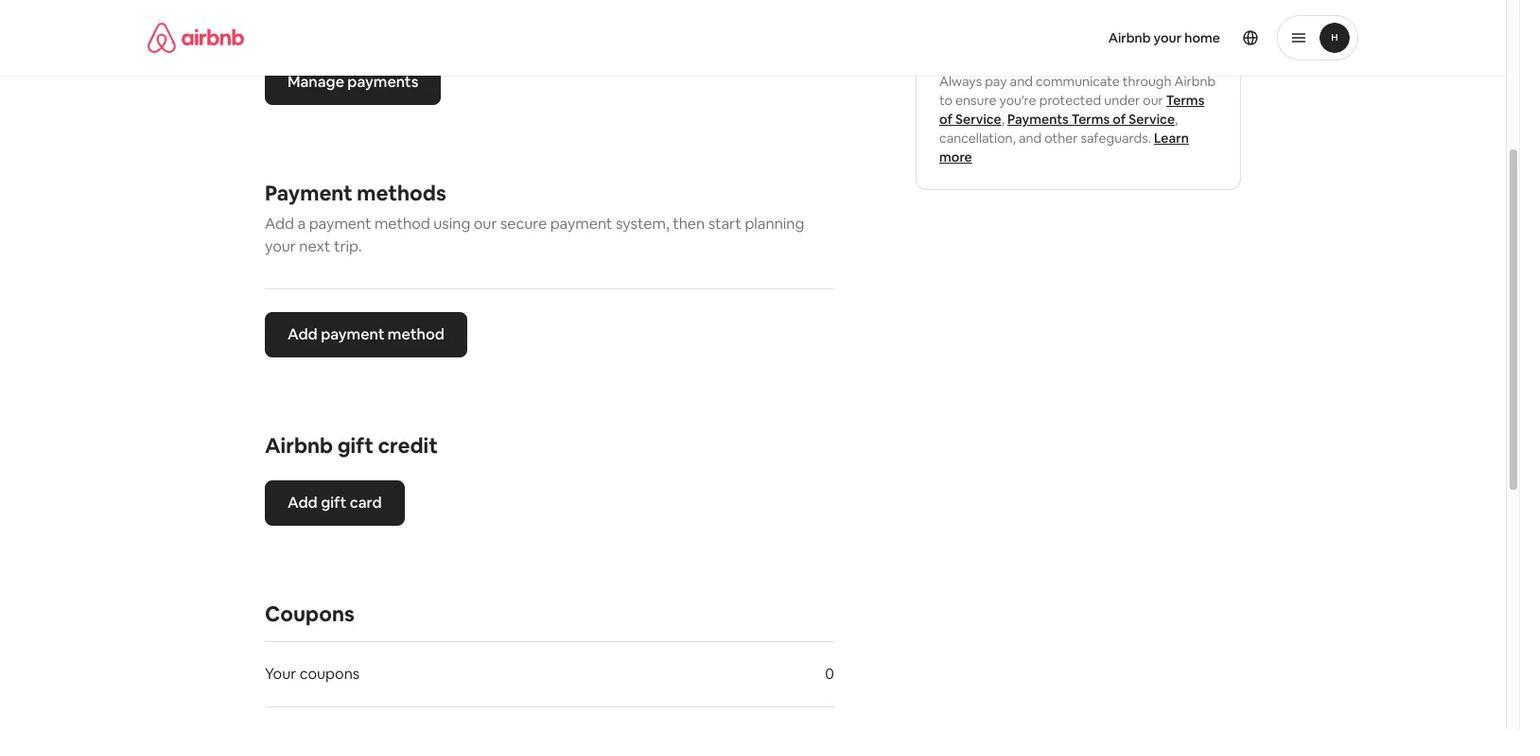Task type: locate. For each thing, give the bounding box(es) containing it.
airbnb
[[1108, 29, 1151, 46], [1134, 44, 1183, 64], [1174, 73, 1216, 90], [265, 432, 333, 459]]

planning
[[745, 214, 804, 234]]

airbnb your home link
[[1097, 18, 1232, 58]]

0 horizontal spatial payments
[[347, 72, 418, 92]]

service inside terms of service
[[955, 111, 1001, 128]]

add left a
[[265, 214, 294, 234]]

2 , from the left
[[1175, 111, 1178, 128]]

1 vertical spatial method
[[388, 324, 445, 344]]

add for add payment method
[[288, 324, 318, 344]]

1 horizontal spatial ,
[[1175, 111, 1178, 128]]

and down payments
[[1019, 130, 1042, 147]]

service up cancellation,
[[955, 111, 1001, 128]]

our
[[1143, 92, 1163, 109], [474, 214, 497, 234]]

payment inside 'button'
[[321, 324, 384, 344]]

0 vertical spatial through
[[1074, 44, 1131, 64]]

pay
[[985, 73, 1007, 90]]

payment up trip.
[[309, 214, 371, 234]]

airbnb down home
[[1174, 73, 1216, 90]]

of inside terms of service
[[939, 111, 953, 128]]

payment down trip.
[[321, 324, 384, 344]]

,
[[1001, 111, 1005, 128], [1175, 111, 1178, 128]]

0 horizontal spatial ,
[[1001, 111, 1005, 128]]

1 vertical spatial payments
[[347, 72, 418, 92]]

0 vertical spatial payments
[[999, 44, 1070, 64]]

0 vertical spatial our
[[1143, 92, 1163, 109]]

1 , from the left
[[1001, 111, 1005, 128]]

0 horizontal spatial of
[[939, 111, 953, 128]]

your left home
[[1154, 29, 1182, 46]]

gift
[[337, 432, 374, 459], [321, 493, 347, 513]]

terms up learn
[[1166, 92, 1205, 109]]

and for other
[[1019, 130, 1042, 147]]

using
[[434, 214, 470, 234]]

protected
[[1039, 92, 1101, 109]]

payment
[[309, 214, 371, 234], [550, 214, 612, 234], [321, 324, 384, 344]]

add inside 'button'
[[288, 324, 318, 344]]

and inside ', cancellation, and other safeguards.'
[[1019, 130, 1042, 147]]

through up communicate
[[1074, 44, 1131, 64]]

1 horizontal spatial of
[[1113, 111, 1126, 128]]

1 vertical spatial your
[[265, 236, 296, 256]]

terms down protected
[[1072, 111, 1110, 128]]

gift left card
[[321, 493, 347, 513]]

through
[[1074, 44, 1131, 64], [1123, 73, 1172, 90]]

communicate
[[1036, 73, 1120, 90]]

our right under
[[1143, 92, 1163, 109]]

1 horizontal spatial terms
[[1166, 92, 1205, 109]]

0 vertical spatial terms
[[1166, 92, 1205, 109]]

add inside payment methods add a payment method using our secure payment system, then start planning your next trip.
[[265, 214, 294, 234]]

coupons
[[265, 601, 355, 627]]

0 vertical spatial your
[[1154, 29, 1182, 46]]

other
[[1045, 130, 1078, 147]]

1 horizontal spatial your
[[1154, 29, 1182, 46]]

1 vertical spatial through
[[1123, 73, 1172, 90]]

1 vertical spatial and
[[1019, 130, 1042, 147]]

1 of from the left
[[939, 111, 953, 128]]

your
[[1154, 29, 1182, 46], [265, 236, 296, 256]]

0 vertical spatial method
[[374, 214, 430, 234]]

0 vertical spatial and
[[1010, 73, 1033, 90]]

home
[[1185, 29, 1220, 46]]

and up you're
[[1010, 73, 1033, 90]]

and inside always pay and communicate through airbnb to ensure you're protected under our
[[1010, 73, 1033, 90]]

your inside profile element
[[1154, 29, 1182, 46]]

, for , cancellation, and other safeguards.
[[1175, 111, 1178, 128]]

payment
[[265, 180, 353, 206]]

airbnb up under
[[1108, 29, 1151, 46]]

service
[[955, 111, 1001, 128], [1129, 111, 1175, 128]]

and
[[1010, 73, 1033, 90], [1019, 130, 1042, 147]]

gift left credit
[[337, 432, 374, 459]]

payments right "manage"
[[347, 72, 418, 92]]

of
[[939, 111, 953, 128], [1113, 111, 1126, 128]]

add payment method
[[288, 324, 445, 344]]

1 horizontal spatial service
[[1129, 111, 1175, 128]]

1 horizontal spatial payments
[[999, 44, 1070, 64]]

terms
[[1166, 92, 1205, 109], [1072, 111, 1110, 128]]

airbnb inside always pay and communicate through airbnb to ensure you're protected under our
[[1174, 73, 1216, 90]]

payments
[[1007, 111, 1069, 128]]

0 vertical spatial add
[[265, 214, 294, 234]]

1 vertical spatial add
[[288, 324, 318, 344]]

0 horizontal spatial your
[[265, 236, 296, 256]]

credit
[[378, 432, 438, 459]]

method
[[374, 214, 430, 234], [388, 324, 445, 344]]

, inside ', cancellation, and other safeguards.'
[[1175, 111, 1178, 128]]

1 vertical spatial terms
[[1072, 111, 1110, 128]]

2 vertical spatial add
[[288, 493, 318, 513]]

, down you're
[[1001, 111, 1005, 128]]

secure
[[500, 214, 547, 234]]

1 vertical spatial gift
[[321, 493, 347, 513]]

1 service from the left
[[955, 111, 1001, 128]]

1 vertical spatial our
[[474, 214, 497, 234]]

your left 'next'
[[265, 236, 296, 256]]

payment right secure
[[550, 214, 612, 234]]

manage payments
[[288, 72, 418, 92]]

then
[[673, 214, 705, 234]]

, up learn
[[1175, 111, 1178, 128]]

of down to
[[939, 111, 953, 128]]

make
[[939, 44, 977, 64]]

start
[[708, 214, 741, 234]]

payments
[[999, 44, 1070, 64], [347, 72, 418, 92]]

method inside add payment method 'button'
[[388, 324, 445, 344]]

learn more link
[[939, 130, 1189, 166]]

0 horizontal spatial terms
[[1072, 111, 1110, 128]]

always
[[939, 73, 982, 90]]

our right using
[[474, 214, 497, 234]]

add left card
[[288, 493, 318, 513]]

0 vertical spatial gift
[[337, 432, 374, 459]]

0 horizontal spatial our
[[474, 214, 497, 234]]

through up under
[[1123, 73, 1172, 90]]

0 horizontal spatial service
[[955, 111, 1001, 128]]

methods
[[357, 180, 446, 206]]

add down 'next'
[[288, 324, 318, 344]]

add for add gift card
[[288, 493, 318, 513]]

payments right all
[[999, 44, 1070, 64]]

to
[[939, 92, 953, 109]]

add
[[265, 214, 294, 234], [288, 324, 318, 344], [288, 493, 318, 513]]

service up learn
[[1129, 111, 1175, 128]]

of down under
[[1113, 111, 1126, 128]]

1 horizontal spatial our
[[1143, 92, 1163, 109]]



Task type: vqa. For each thing, say whether or not it's contained in the screenshot.
left The Service
yes



Task type: describe. For each thing, give the bounding box(es) containing it.
airbnb gift credit
[[265, 432, 438, 459]]

our inside payment methods add a payment method using our secure payment system, then start planning your next trip.
[[474, 214, 497, 234]]

ensure
[[955, 92, 996, 109]]

2 service from the left
[[1129, 111, 1175, 128]]

and for communicate
[[1010, 73, 1033, 90]]

more
[[939, 149, 972, 166]]

coupons
[[300, 664, 360, 684]]

always pay and communicate through airbnb to ensure you're protected under our
[[939, 73, 1216, 109]]

gift for add
[[321, 493, 347, 513]]

through inside always pay and communicate through airbnb to ensure you're protected under our
[[1123, 73, 1172, 90]]

terms inside terms of service
[[1166, 92, 1205, 109]]

, for , payments terms of service
[[1001, 111, 1005, 128]]

you're
[[999, 92, 1036, 109]]

card
[[350, 493, 382, 513]]

make all payments through airbnb
[[939, 44, 1183, 64]]

gift for airbnb
[[337, 432, 374, 459]]

your
[[265, 664, 296, 684]]

2 of from the left
[[1113, 111, 1126, 128]]

0
[[825, 664, 834, 684]]

cancellation,
[[939, 130, 1016, 147]]

, cancellation, and other safeguards.
[[939, 111, 1178, 147]]

safeguards.
[[1081, 130, 1151, 147]]

payments terms of service link
[[1007, 111, 1175, 128]]

your coupons
[[265, 664, 360, 684]]

manage payments link
[[265, 60, 441, 105]]

next
[[299, 236, 330, 256]]

our inside always pay and communicate through airbnb to ensure you're protected under our
[[1143, 92, 1163, 109]]

airbnb inside profile element
[[1108, 29, 1151, 46]]

system,
[[616, 214, 669, 234]]

airbnb your home
[[1108, 29, 1220, 46]]

profile element
[[776, 0, 1358, 76]]

terms of service
[[939, 92, 1205, 128]]

under
[[1104, 92, 1140, 109]]

add gift card
[[288, 493, 382, 513]]

all
[[981, 44, 996, 64]]

trip.
[[334, 236, 362, 256]]

add payment method button
[[265, 312, 467, 358]]

learn
[[1154, 130, 1189, 147]]

payment methods add a payment method using our secure payment system, then start planning your next trip.
[[265, 180, 804, 256]]

manage
[[288, 72, 344, 92]]

learn more
[[939, 130, 1189, 166]]

method inside payment methods add a payment method using our secure payment system, then start planning your next trip.
[[374, 214, 430, 234]]

terms of service link
[[939, 92, 1205, 128]]

, payments terms of service
[[1001, 111, 1175, 128]]

your inside payment methods add a payment method using our secure payment system, then start planning your next trip.
[[265, 236, 296, 256]]

a
[[298, 214, 306, 234]]

add gift card link
[[265, 481, 405, 526]]

airbnb up add gift card
[[265, 432, 333, 459]]

airbnb left home
[[1134, 44, 1183, 64]]



